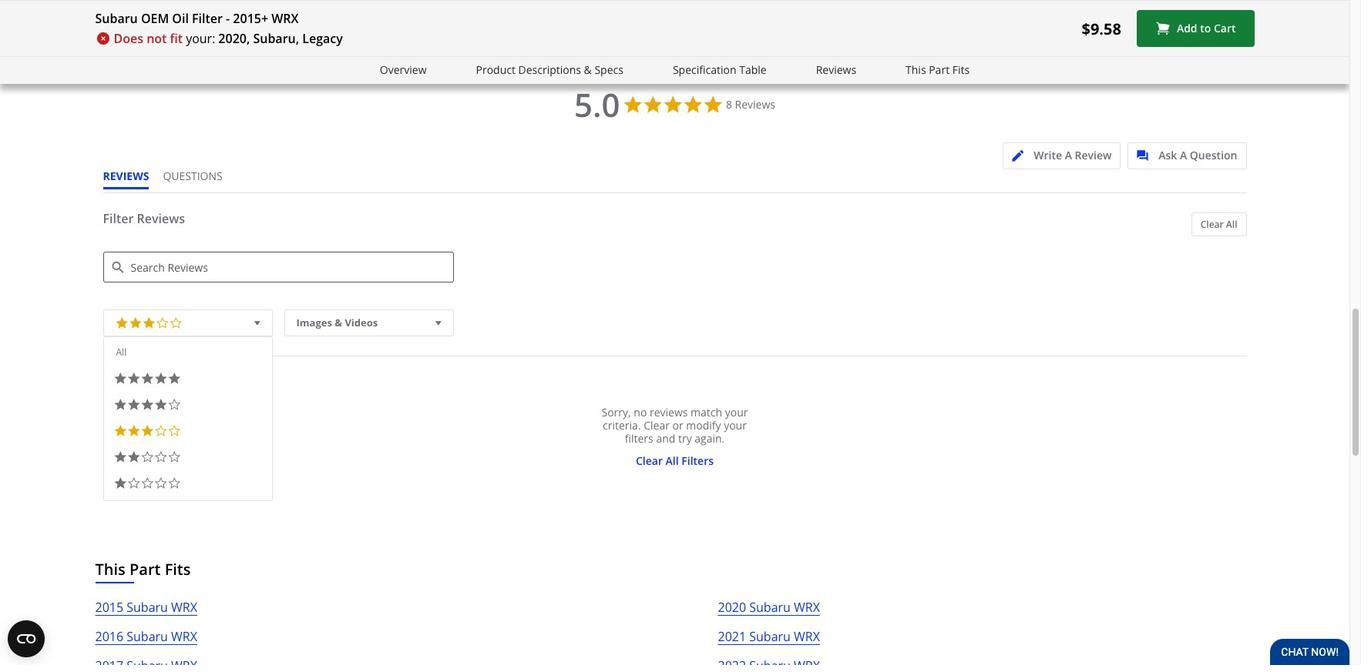 Task type: vqa. For each thing, say whether or not it's contained in the screenshot.
left &
yes



Task type: locate. For each thing, give the bounding box(es) containing it.
0 horizontal spatial all
[[116, 346, 127, 359]]

all inside sorry, no reviews match your criteria. clear or modify your filters and try again. clear all filters
[[666, 454, 679, 469]]

Images & Videos Filter field
[[284, 310, 454, 337]]

all down question
[[1226, 218, 1237, 231]]

7 total reviews element
[[137, 0, 260, 8], [284, 0, 408, 8]]

this up 2015
[[95, 560, 125, 580]]

0 horizontal spatial down triangle image
[[250, 315, 264, 331]]

1 horizontal spatial this
[[906, 62, 926, 77]]

clear down question
[[1201, 218, 1224, 231]]

subaru
[[95, 10, 138, 27], [127, 600, 168, 617], [749, 600, 791, 617], [127, 629, 168, 646], [749, 629, 791, 646]]

2016 subaru wrx
[[95, 629, 197, 646]]

tab list
[[103, 169, 236, 193]]

5.0 star rating element
[[574, 83, 620, 127]]

1 a from the left
[[1065, 148, 1072, 163]]

0 horizontal spatial fits
[[165, 560, 191, 580]]

wrx
[[271, 10, 299, 27], [171, 600, 197, 617], [794, 600, 820, 617], [171, 629, 197, 646], [794, 629, 820, 646]]

1 horizontal spatial 7 total reviews element
[[284, 0, 408, 8]]

clear inside clear all "button"
[[1201, 218, 1224, 231]]

1 vertical spatial filter
[[103, 211, 134, 227]]

subaru up the 2016 subaru wrx
[[127, 600, 168, 617]]

specification table link
[[673, 62, 767, 79]]

this
[[906, 62, 926, 77], [95, 560, 125, 580]]

clear down filters
[[636, 454, 663, 469]]

1 1 total reviews element from the left
[[432, 0, 555, 8]]

empty star image
[[154, 451, 168, 464], [168, 451, 181, 464], [127, 477, 141, 490], [141, 477, 154, 490]]

write a review button
[[1003, 143, 1121, 170]]

your right match
[[725, 406, 748, 420]]

this part fits down "3 total reviews" element
[[906, 62, 970, 77]]

8
[[726, 97, 732, 112]]

0 horizontal spatial 1 total reviews element
[[432, 0, 555, 8]]

modify
[[686, 419, 721, 433]]

filter down the reviews
[[103, 211, 134, 227]]

overview
[[380, 62, 427, 77]]

1 vertical spatial this
[[95, 560, 125, 580]]

2016 subaru wrx link
[[95, 627, 197, 657]]

not
[[147, 30, 167, 47]]

filter reviews
[[103, 211, 185, 227]]

1 horizontal spatial 1 total reviews element
[[728, 0, 851, 8]]

wrx down 2020 subaru wrx link
[[794, 629, 820, 646]]

0 horizontal spatial a
[[1065, 148, 1072, 163]]

subaru up "2021 subaru wrx"
[[749, 600, 791, 617]]

this part fits up 2015 subaru wrx
[[95, 560, 191, 580]]

2020 subaru wrx
[[718, 600, 820, 617]]

0 horizontal spatial &
[[335, 316, 342, 330]]

7 total reviews element up legacy
[[284, 0, 408, 8]]

reviews
[[816, 62, 856, 77], [735, 97, 775, 112], [137, 211, 185, 227], [113, 374, 161, 391]]

clear
[[1201, 218, 1224, 231], [644, 419, 670, 433], [636, 454, 663, 469]]

specification
[[673, 62, 736, 77]]

2 7 total reviews element from the left
[[284, 0, 408, 8]]

1 7 total reviews element from the left
[[137, 0, 260, 8]]

Rating Filter field
[[103, 310, 272, 337]]

1 total reviews element up table
[[728, 0, 851, 8]]

& left the "specs"
[[584, 62, 592, 77]]

part
[[929, 62, 950, 77], [129, 560, 161, 580]]

1 horizontal spatial this part fits
[[906, 62, 970, 77]]

& inside field
[[335, 316, 342, 330]]

ask a question button
[[1128, 143, 1247, 170]]

1 vertical spatial &
[[335, 316, 342, 330]]

subaru for 2021 subaru wrx
[[749, 629, 791, 646]]

wrx up the 2016 subaru wrx
[[171, 600, 197, 617]]

match
[[691, 406, 722, 420]]

2020
[[718, 600, 746, 617]]

fits down "3 total reviews" element
[[952, 62, 970, 77]]

0 vertical spatial &
[[584, 62, 592, 77]]

fits
[[952, 62, 970, 77], [165, 560, 191, 580]]

table
[[739, 62, 767, 77]]

a right 'ask'
[[1180, 148, 1187, 163]]

images & videos element
[[284, 310, 454, 337]]

subaru for 2016 subaru wrx
[[127, 629, 168, 646]]

reviews for 8 reviews
[[735, 97, 775, 112]]

7 total reviews element up subaru oem oil filter - 2015+ wrx
[[137, 0, 260, 8]]

a for write
[[1065, 148, 1072, 163]]

all up 0 reviews
[[116, 346, 127, 359]]

1 horizontal spatial a
[[1180, 148, 1187, 163]]

1 horizontal spatial down triangle image
[[432, 315, 445, 331]]

1 horizontal spatial 2 total reviews element
[[1171, 0, 1294, 8]]

1 horizontal spatial filter
[[192, 10, 223, 27]]

1 horizontal spatial &
[[584, 62, 592, 77]]

2 total reviews element
[[1023, 0, 1146, 8], [1171, 0, 1294, 8]]

write
[[1034, 148, 1062, 163]]

2015 subaru wrx link
[[95, 598, 197, 627]]

1 2 total reviews element from the left
[[1023, 0, 1146, 8]]

1 vertical spatial part
[[129, 560, 161, 580]]

2 2 total reviews element from the left
[[1171, 0, 1294, 8]]

all down and
[[666, 454, 679, 469]]

down triangle image
[[250, 315, 264, 331], [432, 315, 445, 331]]

filter inside heading
[[103, 211, 134, 227]]

&
[[584, 62, 592, 77], [335, 316, 342, 330]]

0 horizontal spatial 2 total reviews element
[[1023, 0, 1146, 8]]

1 vertical spatial this part fits
[[95, 560, 191, 580]]

fits up 2015 subaru wrx
[[165, 560, 191, 580]]

tab list containing reviews
[[103, 169, 236, 193]]

dialog image
[[1137, 150, 1156, 162]]

part down "3 total reviews" element
[[929, 62, 950, 77]]

1 down triangle image from the left
[[250, 315, 264, 331]]

2021 subaru wrx link
[[718, 627, 820, 657]]

2 a from the left
[[1180, 148, 1187, 163]]

all inside all list box
[[116, 346, 127, 359]]

magnifying glass image
[[112, 262, 124, 274]]

0 vertical spatial part
[[929, 62, 950, 77]]

0 horizontal spatial this
[[95, 560, 125, 580]]

wrx up "2021 subaru wrx"
[[794, 600, 820, 617]]

descriptions
[[518, 62, 581, 77]]

wrx down 2015 subaru wrx "link"
[[171, 629, 197, 646]]

2 total reviews element up cart
[[1171, 0, 1294, 8]]

criteria.
[[603, 419, 641, 433]]

1 horizontal spatial part
[[929, 62, 950, 77]]

to
[[1200, 21, 1211, 36]]

this part fits link
[[906, 62, 970, 79]]

1 vertical spatial all
[[116, 346, 127, 359]]

8 reviews
[[726, 97, 775, 112]]

reviews link
[[816, 62, 856, 79]]

part up 2015 subaru wrx
[[129, 560, 161, 580]]

videos
[[345, 316, 378, 330]]

write no frame image
[[1012, 150, 1031, 162]]

reviews
[[650, 406, 688, 420]]

questions
[[163, 169, 222, 184]]

-
[[226, 10, 230, 27]]

down triangle image right 'videos'
[[432, 315, 445, 331]]

subaru down 2015 subaru wrx "link"
[[127, 629, 168, 646]]

1 horizontal spatial fits
[[952, 62, 970, 77]]

1 horizontal spatial all
[[666, 454, 679, 469]]

0 horizontal spatial 7 total reviews element
[[137, 0, 260, 8]]

1 total reviews element
[[432, 0, 555, 8], [728, 0, 851, 8]]

2 total reviews element up $9.58
[[1023, 0, 1146, 8]]

$9.58
[[1082, 18, 1121, 39]]

1 total reviews element up "product"
[[432, 0, 555, 8]]

reviews for filter reviews
[[137, 211, 185, 227]]

filter
[[192, 10, 223, 27], [103, 211, 134, 227]]

your
[[725, 406, 748, 420], [724, 419, 747, 433]]

0 horizontal spatial filter
[[103, 211, 134, 227]]

0 horizontal spatial this part fits
[[95, 560, 191, 580]]

this down "3 total reviews" element
[[906, 62, 926, 77]]

star image
[[137, 0, 148, 8], [296, 0, 308, 8], [308, 0, 319, 8], [331, 0, 342, 8], [432, 0, 444, 8], [444, 0, 455, 8], [615, 0, 626, 8], [739, 0, 751, 8], [875, 0, 887, 8], [910, 0, 922, 8], [922, 0, 933, 8], [1058, 0, 1069, 8], [1171, 0, 1182, 8], [115, 315, 129, 330], [129, 315, 142, 330], [142, 315, 156, 330], [114, 372, 127, 385], [154, 372, 168, 385], [114, 399, 127, 412], [141, 399, 154, 412], [154, 399, 168, 412], [114, 425, 127, 438], [127, 451, 141, 464], [114, 477, 127, 490]]

fit
[[170, 30, 183, 47]]

down triangle image inside images & videos filter field
[[432, 315, 445, 331]]

all
[[1226, 218, 1237, 231], [116, 346, 127, 359], [666, 454, 679, 469]]

clear left or
[[644, 419, 670, 433]]

product descriptions & specs
[[476, 62, 623, 77]]

& left 'videos'
[[335, 316, 342, 330]]

2016
[[95, 629, 123, 646]]

this part fits
[[906, 62, 970, 77], [95, 560, 191, 580]]

add to cart button
[[1137, 10, 1254, 47]]

2 down triangle image from the left
[[432, 315, 445, 331]]

3 total reviews element
[[875, 0, 999, 8]]

wrx for 2021 subaru wrx
[[794, 629, 820, 646]]

subaru for 2020 subaru wrx
[[749, 600, 791, 617]]

a right write
[[1065, 148, 1072, 163]]

0 vertical spatial clear
[[1201, 218, 1224, 231]]

0 vertical spatial all
[[1226, 218, 1237, 231]]

add
[[1177, 21, 1197, 36]]

0 vertical spatial filter
[[192, 10, 223, 27]]

0 vertical spatial this part fits
[[906, 62, 970, 77]]

filter left -
[[192, 10, 223, 27]]

2 horizontal spatial all
[[1226, 218, 1237, 231]]

reviews
[[103, 169, 149, 184]]

overview link
[[380, 62, 427, 79]]

wrx for 2016 subaru wrx
[[171, 629, 197, 646]]

subaru,
[[253, 30, 299, 47]]

2 vertical spatial all
[[666, 454, 679, 469]]

1 vertical spatial clear
[[644, 419, 670, 433]]

reviews inside filter reviews heading
[[137, 211, 185, 227]]

0
[[103, 374, 110, 391]]

empty star image
[[1205, 0, 1217, 8], [1217, 0, 1228, 8], [156, 315, 169, 330], [169, 315, 183, 330], [168, 399, 181, 412], [154, 425, 168, 438], [168, 425, 181, 438], [141, 451, 154, 464], [154, 477, 168, 490], [168, 477, 181, 490]]

a
[[1065, 148, 1072, 163], [1180, 148, 1187, 163]]

2015+
[[233, 10, 268, 27]]

star image
[[148, 0, 160, 8], [160, 0, 171, 8], [171, 0, 183, 8], [183, 0, 195, 8], [284, 0, 296, 8], [319, 0, 331, 8], [455, 0, 467, 8], [467, 0, 478, 8], [478, 0, 490, 8], [580, 0, 591, 8], [591, 0, 603, 8], [603, 0, 615, 8], [728, 0, 739, 8], [751, 0, 762, 8], [762, 0, 774, 8], [774, 0, 785, 8], [887, 0, 898, 8], [898, 0, 910, 8], [1023, 0, 1035, 8], [1035, 0, 1046, 8], [1046, 0, 1058, 8], [1069, 0, 1081, 8], [1182, 0, 1194, 8], [1194, 0, 1205, 8], [127, 372, 141, 385], [141, 372, 154, 385], [168, 372, 181, 385], [127, 399, 141, 412], [127, 425, 141, 438], [141, 425, 154, 438], [114, 451, 127, 464]]

11 total reviews element
[[580, 0, 703, 8]]

or
[[672, 419, 683, 433]]

subaru down 2020 subaru wrx link
[[749, 629, 791, 646]]

0 horizontal spatial part
[[129, 560, 161, 580]]

down triangle image left images
[[250, 315, 264, 331]]



Task type: describe. For each thing, give the bounding box(es) containing it.
no
[[634, 406, 647, 420]]

5.0
[[574, 83, 620, 127]]

write a review
[[1034, 148, 1112, 163]]

and
[[656, 432, 675, 446]]

all link
[[116, 346, 127, 359]]

2020,
[[218, 30, 250, 47]]

2015
[[95, 600, 123, 617]]

does
[[114, 30, 143, 47]]

2021 subaru wrx
[[718, 629, 820, 646]]

powered by
[[1165, 53, 1227, 67]]

filter reviews heading
[[103, 211, 1247, 241]]

clear all filters link
[[630, 454, 719, 469]]

sorry, no reviews match your criteria. clear or modify your filters and try again. clear all filters
[[602, 406, 748, 469]]

subaru oem oil filter - 2015+ wrx
[[95, 10, 299, 27]]

try
[[678, 432, 692, 446]]

subaru for 2015 subaru wrx
[[127, 600, 168, 617]]

legacy
[[302, 30, 343, 47]]

down triangle image inside 'rating filter' field
[[250, 315, 264, 331]]

images & videos
[[296, 316, 378, 330]]

all list box
[[103, 337, 272, 502]]

Search Reviews search field
[[103, 252, 454, 283]]

2015 subaru wrx
[[95, 600, 197, 617]]

powered
[[1165, 53, 1210, 67]]

does not fit your: 2020, subaru, legacy
[[114, 30, 343, 47]]

rating element
[[103, 310, 272, 502]]

2021
[[718, 629, 746, 646]]

2 vertical spatial clear
[[636, 454, 663, 469]]

product
[[476, 62, 516, 77]]

oem
[[141, 10, 169, 27]]

sorry,
[[602, 406, 631, 420]]

again.
[[695, 432, 725, 446]]

2020 subaru wrx link
[[718, 598, 820, 627]]

your right modify
[[724, 419, 747, 433]]

wrx up subaru,
[[271, 10, 299, 27]]

ask a question
[[1158, 148, 1237, 163]]

specs
[[595, 62, 623, 77]]

review
[[1075, 148, 1112, 163]]

0 reviews
[[103, 374, 161, 391]]

wrx for 2015 subaru wrx
[[171, 600, 197, 617]]

by
[[1212, 53, 1225, 67]]

open widget image
[[8, 621, 45, 658]]

all inside clear all "button"
[[1226, 218, 1237, 231]]

a for ask
[[1180, 148, 1187, 163]]

reviews for 0 reviews
[[113, 374, 161, 391]]

filters
[[682, 454, 714, 469]]

filters
[[625, 432, 653, 446]]

subaru up does
[[95, 10, 138, 27]]

1 vertical spatial fits
[[165, 560, 191, 580]]

0 vertical spatial this
[[906, 62, 926, 77]]

images
[[296, 316, 332, 330]]

0 vertical spatial fits
[[952, 62, 970, 77]]

specification table
[[673, 62, 767, 77]]

cart
[[1214, 21, 1236, 36]]

your:
[[186, 30, 215, 47]]

2 1 total reviews element from the left
[[728, 0, 851, 8]]

clear all button
[[1191, 213, 1247, 237]]

ask
[[1158, 148, 1177, 163]]

clear all
[[1201, 218, 1237, 231]]

oil
[[172, 10, 189, 27]]

add to cart
[[1177, 21, 1236, 36]]

question
[[1190, 148, 1237, 163]]

product descriptions & specs link
[[476, 62, 623, 79]]

wrx for 2020 subaru wrx
[[794, 600, 820, 617]]



